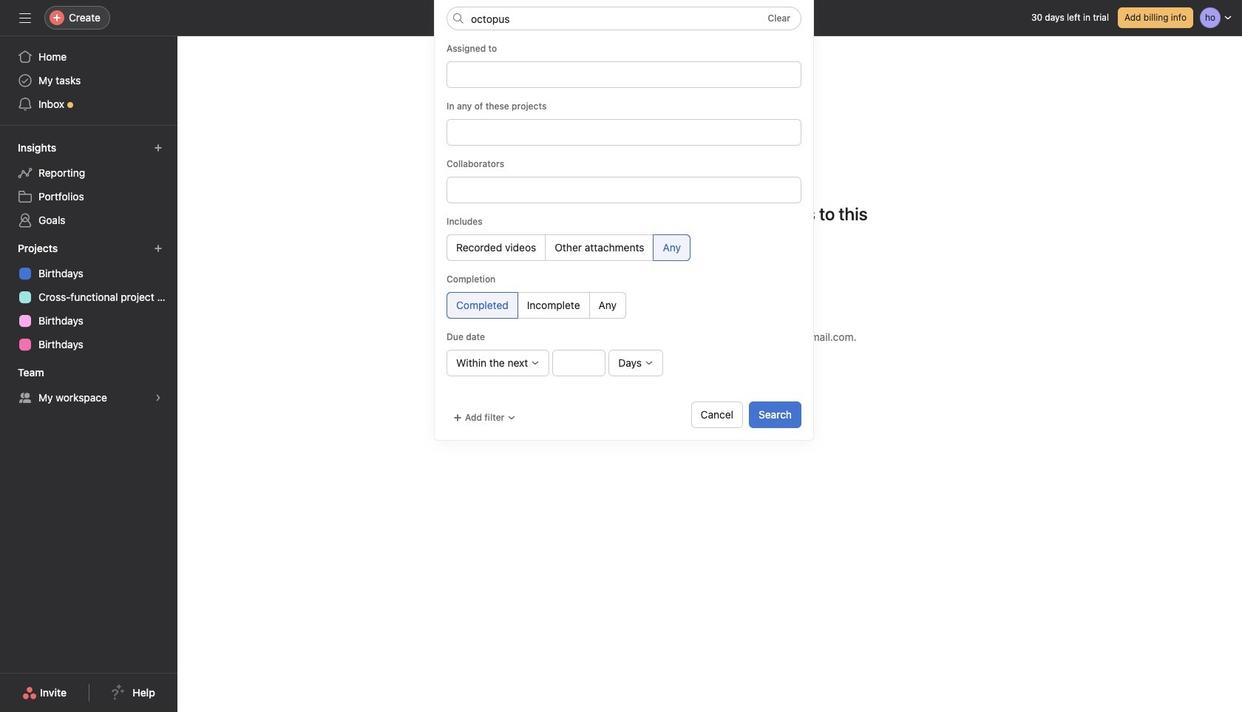 Task type: vqa. For each thing, say whether or not it's contained in the screenshot.
first 31,
no



Task type: describe. For each thing, give the bounding box(es) containing it.
2 option group from the top
[[447, 292, 802, 319]]

global element
[[0, 36, 177, 125]]

projects element
[[0, 235, 177, 359]]



Task type: locate. For each thing, give the bounding box(es) containing it.
0 vertical spatial option group
[[447, 234, 802, 261]]

None radio
[[447, 234, 546, 261], [545, 234, 654, 261], [653, 234, 691, 261], [447, 292, 518, 319], [517, 292, 590, 319], [447, 234, 546, 261], [545, 234, 654, 261], [653, 234, 691, 261], [447, 292, 518, 319], [517, 292, 590, 319]]

None number field
[[553, 350, 606, 376]]

None text field
[[453, 66, 793, 84], [453, 181, 793, 199], [453, 66, 793, 84], [453, 181, 793, 199]]

insights element
[[0, 135, 177, 235]]

row
[[447, 120, 801, 145]]

hide sidebar image
[[19, 12, 31, 24]]

new project or portfolio image
[[154, 244, 163, 253]]

1 option group from the top
[[447, 234, 802, 261]]

1 vertical spatial option group
[[447, 292, 802, 319]]

option group
[[447, 234, 802, 261], [447, 292, 802, 319]]

new insights image
[[154, 143, 163, 152]]

None radio
[[589, 292, 626, 319]]

list box
[[447, 6, 802, 30]]

teams element
[[0, 359, 177, 413]]

Contains the words text field
[[447, 7, 802, 30]]

see details, my workspace image
[[154, 393, 163, 402]]



